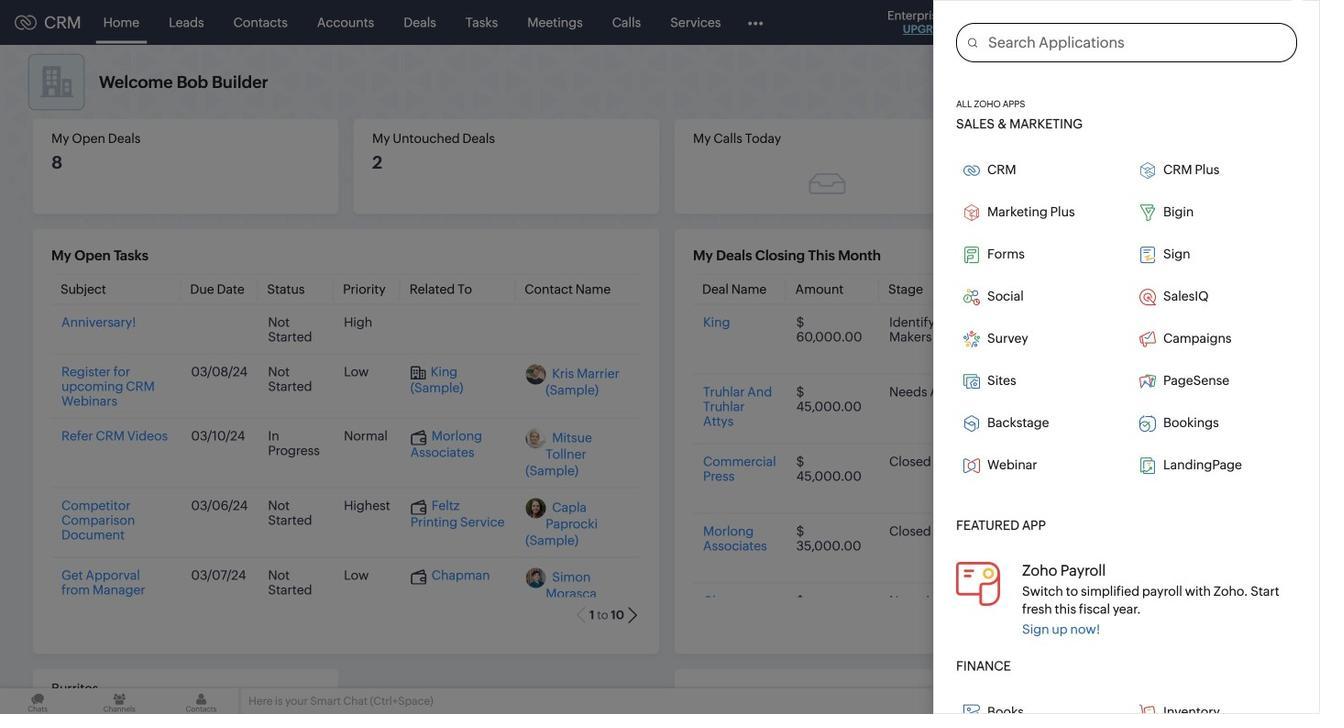 Task type: vqa. For each thing, say whether or not it's contained in the screenshot.
Profile "element"
yes



Task type: describe. For each thing, give the bounding box(es) containing it.
profile image
[[1238, 8, 1267, 37]]

signals element
[[1080, 0, 1115, 45]]

search image
[[1053, 15, 1069, 30]]

zoho payroll image
[[956, 562, 1000, 606]]

signals image
[[1091, 15, 1104, 30]]

logo image
[[15, 15, 37, 30]]

profile element
[[1227, 0, 1278, 44]]

contacts image
[[164, 689, 239, 714]]



Task type: locate. For each thing, give the bounding box(es) containing it.
channels image
[[82, 689, 157, 714]]

chats image
[[0, 689, 75, 714]]

calendar image
[[1126, 15, 1141, 30]]

Search Applications text field
[[977, 24, 1296, 61]]

create menu image
[[1009, 11, 1031, 33]]

create menu element
[[998, 0, 1042, 44]]

search element
[[1042, 0, 1080, 45]]



